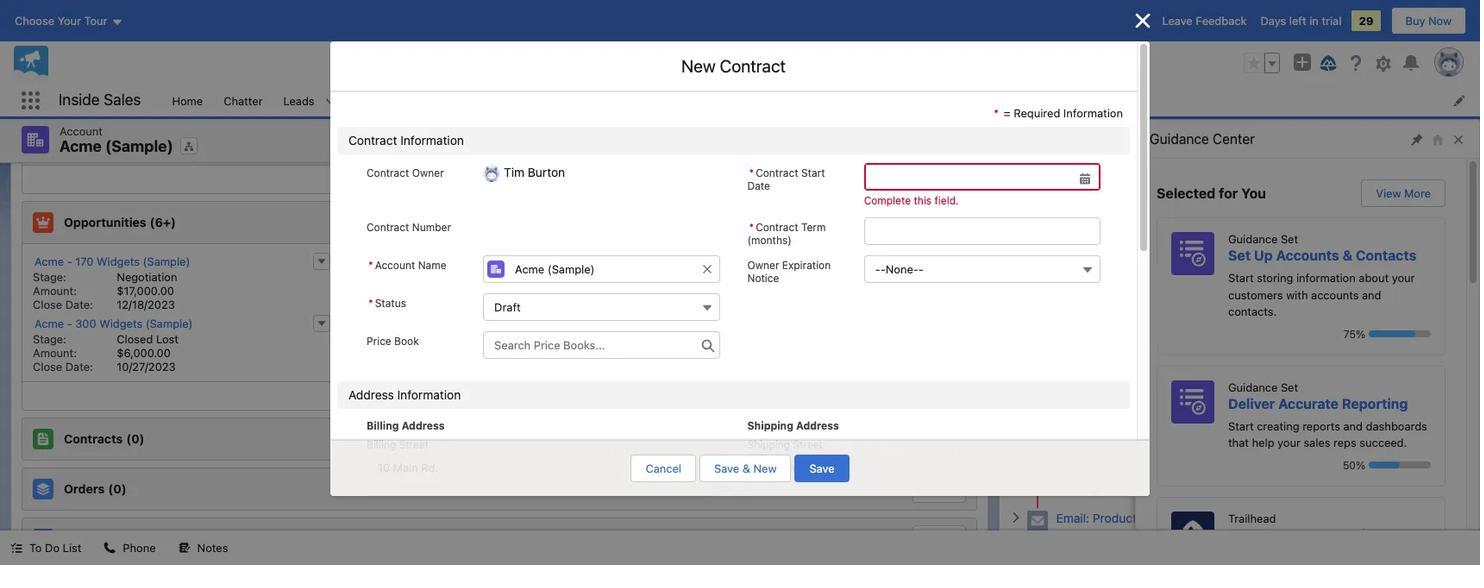Task type: describe. For each thing, give the bounding box(es) containing it.
platform
[[1093, 466, 1140, 481]]

progress bar progress bar for deliver accurate reporting
[[1369, 462, 1431, 468]]

howard up you sent an email to howard jones (sample) at the bottom right
[[1178, 486, 1218, 500]]

reporting
[[1342, 396, 1408, 411]]

inverse image
[[1133, 10, 1154, 31]]

(sample) up you sent an email to howard jones (sample) at the bottom right
[[1158, 510, 1208, 525]]

(0) for orders (0)
[[108, 481, 126, 496]]

with right sync
[[1087, 378, 1111, 393]]

an inside you have an upcoming task about acme - 1,200 widgets (sample)
[[1108, 150, 1121, 163]]

0 vertical spatial this
[[277, 10, 299, 25]]

close for $22,500.00 close date:
[[351, 297, 380, 311]]

0 horizontal spatial 1,200
[[393, 316, 422, 330]]

guidance set set up accounts & contacts start storing information about your customers with accounts and contacts.
[[1229, 232, 1417, 318]]

1 vertical spatial view all link
[[22, 164, 976, 193]]

notes button
[[168, 531, 239, 565]]

(0) for partners (0)
[[118, 531, 137, 546]]

am for 11:00
[[1371, 470, 1387, 483]]

to
[[1153, 528, 1163, 542]]

email: product fit (sample)
[[1057, 510, 1208, 525]]

expand all button
[[1348, 62, 1405, 89]]

you inside you have an upcoming task about acme - 1,200 widgets (sample)
[[1058, 150, 1078, 163]]

howard inside you sent an email to howard jones (sample)
[[1168, 530, 1208, 544]]

address for shipping
[[796, 419, 839, 432]]

amount: down the 140
[[351, 283, 395, 297]]

account inside button
[[1209, 134, 1252, 148]]

1 (800) 667-6389 for buyer
[[139, 143, 233, 157]]

| for yesterday
[[1376, 426, 1379, 439]]

am for 8:00
[[1357, 426, 1373, 439]]

0 horizontal spatial account
[[60, 124, 103, 138]]

(sample) inside the you have an upcoming task with howard jones (sample) about
[[1308, 195, 1355, 209]]

view down types at the top of the page
[[1417, 69, 1442, 82]]

info@salesforce.com phone: for buyer
[[64, 129, 247, 157]]

(0) for contracts (0)
[[126, 431, 145, 446]]

1 for buyer
[[139, 143, 144, 157]]

owner inside "owner expiration notice"
[[748, 259, 780, 272]]

stage: inside acme - 120 widgets (sample) stage: amount:
[[669, 332, 702, 346]]

* for contract term (months)
[[749, 221, 754, 234]]

0 vertical spatial contacts
[[64, 60, 118, 75]]

storing
[[1257, 271, 1294, 285]]

(sample) inside acme - 120 widgets (sample) stage: amount:
[[779, 316, 827, 330]]

acme for acme - 170 widgets (sample)
[[35, 254, 64, 268]]

with inside guidance set set up accounts & contacts start storing information about your customers with accounts and contacts.
[[1287, 288, 1308, 302]]

days left in trial
[[1261, 14, 1342, 28]]

- inside acme - 200 widgets (sample) 'link'
[[703, 254, 708, 268]]

attendance
[[1259, 378, 1322, 393]]

(sample) up trailhead
[[1255, 486, 1302, 500]]

following button
[[1053, 127, 1149, 155]]

• down types at the top of the page
[[1408, 69, 1413, 82]]

you down demo
[[1058, 484, 1078, 498]]

about down you had a task about acme - 1,200 widgets (sample)
[[1158, 378, 1190, 393]]

event image
[[1027, 423, 1048, 443]]

filters:
[[1213, 38, 1248, 51]]

(sample) up you had a task with howard jones (sample)
[[1186, 290, 1236, 305]]

task for leanne
[[1113, 396, 1135, 410]]

* for contract start date
[[749, 167, 754, 179]]

& for overdue
[[1097, 101, 1105, 114]]

customers
[[1229, 288, 1283, 302]]

120
[[711, 316, 730, 330]]

with right "up"
[[1113, 290, 1136, 305]]

view down "delete" button
[[1376, 186, 1402, 200]]

3 phone: from the left
[[700, 143, 736, 157]]

leads list item
[[273, 85, 347, 116]]

for for planning
[[1132, 132, 1147, 146]]

leave feedback
[[1163, 14, 1247, 28]]

new button for contracts (0)
[[913, 426, 964, 452]]

22
[[1417, 470, 1430, 483]]

group containing contract start date
[[748, 163, 1101, 192]]

howard jones (sample) link up buyer email:
[[66, 100, 190, 114]]

trial
[[1322, 14, 1342, 28]]

guidance for guidance set deliver accurate reporting start creating reports and dashboards that help your sales reps succeed.
[[1229, 380, 1278, 394]]

6389 for president and ceo email:
[[523, 143, 551, 157]]

ceo
[[532, 115, 555, 129]]

discussion (sample) link
[[1057, 422, 1171, 437]]

- down complete this field.
[[919, 262, 924, 276]]

this month
[[1388, 259, 1450, 273]]

follow for follow up with howard on timing (sample)
[[1081, 176, 1116, 190]]

- down complete
[[881, 262, 886, 276]]

save button
[[795, 455, 849, 482]]

all left types at the top of the page
[[1376, 38, 1389, 51]]

1 vertical spatial view more
[[1207, 224, 1262, 238]]

save for save
[[810, 462, 835, 475]]

had inside you had a task with howard jones (sample)
[[1081, 308, 1100, 322]]

date: for $17,000.00
[[65, 297, 93, 311]]

(sample) down follow up with howard (sample) link
[[1101, 334, 1151, 349]]

howard jones (sample) link for discussion (sample) link
[[1178, 442, 1302, 457]]

acme inside acme - 120 widgets (sample) stage: amount:
[[670, 316, 700, 330]]

search...
[[575, 56, 621, 70]]

with inside you had a task with leanne tomlin (sample) and 3 others about
[[1138, 396, 1160, 410]]

follow up with howard (sample)
[[1057, 290, 1236, 305]]

task for acme
[[1113, 352, 1135, 366]]

you inside you had a task with howard jones (sample)
[[1058, 308, 1078, 322]]

0 horizontal spatial owner
[[412, 167, 444, 179]]

(sample) up $22,500.00
[[462, 254, 509, 268]]

0 vertical spatial 3
[[1423, 135, 1430, 148]]

* for = required information
[[994, 106, 999, 120]]

you down "discussion"
[[1058, 440, 1078, 454]]

save for save & new
[[714, 462, 740, 475]]

you inside you sent an email to howard jones (sample)
[[1058, 528, 1078, 542]]

and inside guidance set set up accounts & contacts start storing information about your customers with accounts and contacts.
[[1362, 288, 1382, 302]]

jones inside you sent an email to howard jones (sample)
[[1211, 530, 1243, 544]]

creating
[[1257, 419, 1300, 433]]

1 horizontal spatial this
[[914, 194, 932, 207]]

date: for $20,000.00
[[701, 297, 729, 311]]

with inside you had a task with howard jones (sample)
[[1138, 308, 1160, 322]]

contract down contract information
[[367, 167, 409, 179]]

opportunities image
[[33, 212, 53, 233]]

1,200 inside you had a task about acme - 1,200 widgets (sample)
[[1213, 354, 1242, 368]]

0 horizontal spatial view more button
[[1192, 217, 1277, 245]]

jones inside the you have an upcoming task with howard jones (sample) about
[[1274, 195, 1305, 209]]

acme for acme - 200 widgets (sample)
[[670, 254, 700, 268]]

300
[[75, 316, 96, 330]]

(sample) down creating
[[1255, 442, 1302, 456]]

account partner image
[[33, 528, 53, 549]]

view all
[[479, 172, 520, 186]]

list containing home
[[162, 85, 1481, 116]]

with down planning for rfp (sample) 'link'
[[1139, 176, 1162, 190]]

title: for buyer email:
[[64, 115, 90, 129]]

leanne inside you had a task with leanne tomlin (sample) and 3 others about
[[1164, 398, 1202, 412]]

acme for acme - 300 widgets (sample)
[[35, 316, 64, 330]]

all right expand
[[1391, 69, 1404, 82]]

stage: for acme - 170 widgets (sample)
[[33, 270, 66, 283]]

you right on
[[1242, 185, 1267, 201]]

upcoming
[[1038, 101, 1094, 114]]

negotiation $110,000.00
[[435, 332, 499, 359]]

0 vertical spatial view more
[[1376, 186, 1431, 200]]

(sample) inside 'link'
[[781, 254, 828, 268]]

all down president and ceo email:
[[507, 172, 520, 186]]

refresh button
[[1295, 62, 1337, 89]]

qualification amount:
[[669, 270, 818, 297]]

howard left that
[[1178, 442, 1218, 456]]

others
[[1327, 396, 1360, 410]]

stage: for acme - 200 widgets (sample)
[[669, 270, 702, 283]]

howard up buyer email:
[[66, 100, 106, 113]]

follow up with howard on timing (sample)
[[1081, 176, 1317, 190]]

stage: for acme - 300 widgets (sample)
[[33, 332, 66, 346]]

(sample) inside "link"
[[146, 316, 193, 330]]

howard jones (sample) link for the email: product fit (sample) link
[[1168, 530, 1293, 545]]

about inside you have an upcoming task about acme - 1,200 widgets (sample)
[[1204, 150, 1234, 163]]

phone: for buyer email:
[[64, 143, 100, 157]]

(sample) down hierarchy
[[1267, 176, 1317, 190]]

stage: down contract number
[[351, 270, 384, 283]]

more for topmost view more button
[[1405, 186, 1431, 200]]

1 (800) 667-6389 link for buyer
[[139, 143, 233, 157]]

you had an event with howard jones (sample) about for discussion (sample)
[[1058, 440, 1340, 456]]

email: inside president and ceo email:
[[382, 129, 413, 143]]

contract up the 140
[[367, 221, 409, 234]]

customer
[[792, 115, 843, 129]]

progress bar image
[[1369, 462, 1400, 468]]

acme for acme (sample)
[[60, 137, 102, 155]]

jones up trailhead
[[1221, 486, 1252, 500]]

term
[[802, 221, 826, 234]]

view down the you have an upcoming task with howard jones (sample) about
[[1207, 224, 1232, 238]]

you had a task with leanne tomlin (sample) and 3 others about
[[1058, 396, 1397, 412]]

help
[[1252, 436, 1275, 450]]

start inside guidance set deliver accurate reporting start creating reports and dashboards that help your sales reps succeed.
[[1229, 419, 1254, 433]]

(sample) up the $17,000.00
[[143, 254, 190, 268]]

home
[[172, 94, 203, 107]]

leanne tomlin (sample) link
[[1164, 398, 1290, 413]]

• left 2023
[[1102, 259, 1107, 273]]

--none--
[[875, 262, 924, 276]]

contracts (0)
[[64, 431, 145, 446]]

50%
[[1343, 459, 1366, 472]]

dashboards
[[1366, 419, 1428, 433]]

140
[[393, 254, 413, 268]]

Owner Expiration Notice button
[[864, 255, 1101, 283]]

follow up with howard (sample) link
[[1057, 290, 1236, 305]]

(sample) up demo platform widgets (sample) link
[[1120, 422, 1171, 437]]

2023
[[1110, 259, 1140, 273]]

(sample) up buyer
[[143, 100, 190, 113]]

widgets inside you have an upcoming task about acme - 1,200 widgets (sample)
[[1311, 151, 1354, 165]]

you inside you had a task about acme - 1,200 widgets (sample)
[[1058, 352, 1078, 366]]

widgets for acme - 300 widgets (sample)
[[99, 316, 143, 330]]

shipping street
[[748, 438, 823, 451]]

170
[[75, 254, 94, 268]]

contract up contract owner
[[349, 133, 397, 148]]

• left expand
[[1340, 69, 1345, 82]]

(sample) inside you sent an email to howard jones (sample)
[[1246, 530, 1293, 544]]

4 had from the top
[[1081, 440, 1100, 454]]

guidance for guidance center
[[1150, 131, 1209, 147]]

you sent an email to howard jones (sample)
[[1058, 528, 1293, 544]]

howard jones (sample)
[[66, 100, 190, 113]]

contract up vp
[[720, 56, 786, 76]]

contracts
[[64, 431, 123, 446]]

oct
[[1403, 135, 1420, 148]]

1 horizontal spatial view all link
[[1416, 62, 1459, 89]]

acme - 200 widgets (sample) link
[[670, 254, 828, 269]]

1 (800) 667-6389 for president
[[456, 143, 551, 157]]

task inside you have an upcoming task about acme - 1,200 widgets (sample)
[[1179, 150, 1201, 163]]

partners
[[64, 531, 115, 546]]

potential
[[141, 10, 194, 25]]

you inside you had a task with leanne tomlin (sample) and 3 others about
[[1058, 396, 1078, 410]]

selected
[[1157, 185, 1216, 201]]

buyer email:
[[64, 115, 169, 143]]

3 667- from the left
[[815, 143, 841, 157]]

leads link
[[273, 85, 325, 116]]

with up demo platform widgets (sample)
[[1151, 440, 1173, 454]]

amount: down 170
[[33, 283, 77, 297]]

$17,000.00 close date:
[[33, 283, 174, 311]]

of
[[262, 10, 274, 25]]

* left the 140
[[368, 259, 373, 272]]

text default image for phone
[[104, 542, 116, 554]]

widgets up fit
[[1143, 466, 1189, 481]]

• right time
[[1293, 38, 1299, 51]]

product
[[1093, 510, 1137, 525]]

notes
[[197, 541, 228, 555]]

(800) for buyer
[[147, 143, 176, 157]]

save & new
[[714, 462, 777, 475]]

3 title: from the left
[[700, 115, 726, 129]]

3 inside you had a task with leanne tomlin (sample) and 3 others about
[[1317, 396, 1324, 410]]

amount: inside closed lost amount:
[[33, 346, 77, 359]]

date
[[748, 179, 770, 192]]

(sample) down that
[[1192, 466, 1243, 481]]

have for you have an upcoming task with howard jones (sample) about
[[1081, 194, 1105, 207]]

jones left help
[[1221, 442, 1252, 456]]

expiration
[[782, 259, 831, 272]]

widgets for acme - 200 widgets (sample)
[[735, 254, 778, 268]]

information
[[1297, 271, 1356, 285]]

with down demo platform widgets (sample)
[[1151, 484, 1173, 498]]

closed lost amount:
[[33, 332, 179, 359]]

user
[[1303, 527, 1334, 542]]

all left time
[[1251, 38, 1264, 51]]

200
[[711, 254, 732, 268]]

- inside the acme - 170 widgets (sample) link
[[67, 254, 72, 268]]

29
[[1359, 14, 1374, 28]]

about up the trailhead salesforce user basics
[[1307, 484, 1337, 498]]

text default image for notes
[[178, 542, 190, 554]]

info@salesforce.com link for president
[[456, 129, 565, 143]]

orders image
[[33, 478, 53, 499]]

howard jones (sample) link for demo platform widgets (sample) link
[[1178, 486, 1302, 501]]

a inside you had a task with leanne tomlin (sample) and 3 others about
[[1103, 396, 1109, 410]]

street for billing street
[[399, 438, 429, 451]]

title: for president and ceo email:
[[382, 115, 408, 129]]

all down in
[[1302, 38, 1315, 51]]

amount: inside qualification amount:
[[669, 283, 713, 297]]

(sample) up others
[[1325, 378, 1375, 393]]

(sample) up negotiation $110,000.00
[[471, 316, 518, 330]]

salesforce
[[1229, 527, 1300, 542]]

you had a task about acme - 1,200 widgets (sample)
[[1058, 352, 1338, 368]]

and inside you had a task with leanne tomlin (sample) and 3 others about
[[1294, 396, 1314, 410]]

september
[[1038, 259, 1099, 273]]

had inside you had a task about acme - 1,200 widgets (sample)
[[1081, 352, 1100, 366]]

3 1 (800) 667-6389 from the left
[[774, 143, 869, 157]]

you had an event with howard jones (sample) about for demo platform widgets (sample)
[[1058, 484, 1340, 500]]

home link
[[162, 85, 213, 116]]

information for contract information
[[401, 133, 464, 148]]

sales
[[1304, 436, 1331, 450]]

- left none-
[[875, 262, 881, 276]]

sales
[[104, 91, 141, 109]]

demo
[[1057, 466, 1089, 481]]

acme - 1,200 widgets (sample) link for you have an upcoming task about acme - 1,200 widgets (sample)
[[1239, 151, 1405, 166]]

contacts inside guidance set set up accounts & contacts start storing information about your customers with accounts and contacts.
[[1356, 248, 1417, 263]]

feedback
[[1196, 14, 1247, 28]]

(sample) down buyer
[[105, 137, 173, 155]]

opportunities (6+)
[[64, 215, 176, 229]]

task for howard
[[1113, 308, 1135, 322]]

jones up buyer email:
[[109, 100, 140, 113]]

an inside you sent an email to howard jones (sample)
[[1107, 528, 1119, 542]]

your inside guidance set deliver accurate reporting start creating reports and dashboards that help your sales reps succeed.
[[1278, 436, 1301, 450]]

howard up you had a task with howard jones (sample)
[[1139, 290, 1182, 305]]

new button for opportunities (6+)
[[913, 208, 966, 236]]

view inside button
[[1181, 134, 1206, 148]]

$22,500.00
[[435, 283, 495, 297]]

howard left on
[[1166, 176, 1208, 190]]

time
[[1267, 38, 1290, 51]]

close for $6,000.00 close date:
[[33, 359, 62, 373]]

contracts image
[[33, 428, 53, 449]]

street for shipping street
[[793, 438, 823, 451]]

email image
[[1027, 511, 1048, 531]]

billing for billing address
[[367, 419, 399, 432]]

jones inside you had a task with howard jones (sample)
[[1207, 310, 1239, 324]]

left
[[1290, 14, 1307, 28]]

accounts
[[1312, 288, 1359, 302]]



Task type: locate. For each thing, give the bounding box(es) containing it.
sent
[[1081, 528, 1103, 542]]

1 horizontal spatial your
[[1392, 271, 1415, 285]]

2 horizontal spatial 1 (800) 667-6389 link
[[774, 143, 869, 157]]

title: down inside
[[64, 115, 90, 129]]

1 progress bar progress bar from the top
[[1369, 330, 1431, 337]]

acme - 1,200 widgets (sample) link down hierarchy
[[1239, 151, 1405, 166]]

owner down contract information
[[412, 167, 444, 179]]

2 1 from the left
[[456, 143, 462, 157]]

task inside the you have an upcoming task with howard jones (sample) about
[[1179, 194, 1201, 207]]

2 info@salesforce.com phone: from the left
[[382, 129, 565, 157]]

0 horizontal spatial |
[[1376, 426, 1379, 439]]

info@salesforce.com for buyer
[[139, 129, 247, 143]]

address
[[349, 387, 394, 402], [402, 419, 445, 432], [796, 419, 839, 432]]

3
[[1423, 135, 1430, 148], [1317, 396, 1324, 410]]

0 vertical spatial view more button
[[1362, 179, 1446, 207]]

amount: inside acme - 120 widgets (sample) stage: amount:
[[669, 346, 713, 359]]

* inside the * contract start date
[[749, 167, 754, 179]]

address up billing street
[[402, 419, 445, 432]]

text default image inside to do list button
[[10, 542, 22, 554]]

(0)
[[126, 431, 145, 446], [108, 481, 126, 496], [118, 531, 137, 546]]

upcoming for with
[[1124, 194, 1176, 207]]

0 vertical spatial follow
[[1081, 176, 1116, 190]]

2 text default image from the left
[[104, 542, 116, 554]]

on
[[1212, 176, 1225, 190]]

widgets inside "link"
[[99, 316, 143, 330]]

owner expiration notice
[[748, 259, 831, 285]]

about inside the you have an upcoming task with howard jones (sample) about
[[1360, 194, 1390, 207]]

2 negotiation amount: from the left
[[351, 270, 495, 297]]

up
[[1095, 290, 1110, 305]]

1 vertical spatial owner
[[748, 259, 780, 272]]

& inside guidance set set up accounts & contacts start storing information about your customers with accounts and contacts.
[[1343, 248, 1353, 263]]

close
[[33, 297, 62, 311], [351, 297, 380, 311], [669, 297, 698, 311], [33, 359, 62, 373]]

0 vertical spatial view all link
[[1416, 62, 1459, 89]]

about inside guidance set set up accounts & contacts start storing information about your customers with accounts and contacts.
[[1359, 271, 1389, 285]]

1 save from the left
[[714, 462, 740, 475]]

have
[[1081, 150, 1105, 163], [1081, 194, 1105, 207]]

1 horizontal spatial account
[[1209, 134, 1252, 148]]

widgets for acme - 120 widgets (sample) stage: amount:
[[733, 316, 776, 330]]

guidance up deliver on the right bottom of the page
[[1229, 380, 1278, 394]]

0 horizontal spatial 1 (800) 667-6389 link
[[139, 143, 233, 157]]

1 horizontal spatial 6389
[[523, 143, 551, 157]]

acme - 1,200 widgets (sample) link
[[1239, 151, 1405, 166], [352, 316, 518, 331], [1172, 354, 1338, 369]]

1 horizontal spatial street
[[793, 438, 823, 451]]

1 horizontal spatial for
[[1219, 185, 1238, 201]]

2 horizontal spatial 1,200
[[1280, 151, 1308, 165]]

about inside you had a task with leanne tomlin (sample) and 3 others about
[[1363, 396, 1394, 410]]

info@salesforce.com phone: for president
[[382, 129, 565, 157]]

jones
[[109, 100, 140, 113], [1274, 195, 1305, 209], [1207, 310, 1239, 324], [1221, 442, 1252, 456], [1221, 486, 1252, 500], [1211, 530, 1243, 544]]

info@salesforce.com for president
[[456, 129, 565, 143]]

2 task image from the top
[[1027, 379, 1048, 399]]

(800) down president
[[465, 143, 494, 157]]

you have an upcoming task about acme - 1,200 widgets (sample)
[[1058, 150, 1405, 165]]

0 horizontal spatial up
[[1120, 176, 1136, 190]]

1 a from the top
[[1103, 308, 1109, 322]]

1 vertical spatial up
[[1254, 248, 1273, 263]]

leads
[[283, 94, 315, 107]]

negotiation amount: for $17,000.00
[[33, 270, 177, 297]]

1 vertical spatial a
[[1103, 352, 1109, 366]]

phone: up contract owner
[[382, 143, 418, 157]]

guidance inside guidance set deliver accurate reporting start creating reports and dashboards that help your sales reps succeed.
[[1229, 380, 1278, 394]]

0 vertical spatial start
[[802, 167, 825, 179]]

- inside acme - 300 widgets (sample) "link"
[[67, 316, 72, 330]]

upcoming inside you have an upcoming task about acme - 1,200 widgets (sample)
[[1124, 150, 1176, 163]]

set for set
[[1281, 232, 1299, 246]]

start up customers
[[1229, 271, 1254, 285]]

contract
[[720, 56, 786, 76], [349, 133, 397, 148], [367, 167, 409, 179], [756, 167, 799, 179], [367, 221, 409, 234], [756, 221, 799, 234]]

- down $22,500.00 close date:
[[385, 316, 390, 330]]

you up september
[[1058, 194, 1078, 207]]

close inside $22,500.00 close date:
[[351, 297, 380, 311]]

all down now
[[1445, 69, 1458, 82]]

set inside guidance set deliver accurate reporting start creating reports and dashboards that help your sales reps succeed.
[[1281, 380, 1299, 394]]

(sample) inside you have an upcoming task about acme - 1,200 widgets (sample)
[[1358, 151, 1405, 165]]

title: up contract information
[[382, 115, 408, 129]]

and inside guidance set deliver accurate reporting start creating reports and dashboards that help your sales reps succeed.
[[1344, 419, 1363, 433]]

widgets for acme - 1,200 widgets (sample)
[[425, 316, 468, 330]]

acme inside you have an upcoming task about acme - 1,200 widgets (sample)
[[1239, 151, 1268, 165]]

sync with leanne about conference attendance (sample)
[[1057, 378, 1375, 393]]

1 task image from the top
[[1027, 176, 1048, 196]]

1 horizontal spatial 3
[[1423, 135, 1430, 148]]

close inside $6,000.00 close date:
[[33, 359, 62, 373]]

have for you have an upcoming task about acme - 1,200 widgets (sample)
[[1081, 150, 1105, 163]]

1 horizontal spatial view more button
[[1362, 179, 1446, 207]]

1 horizontal spatial save
[[810, 462, 835, 475]]

leanne down sync with leanne about conference attendance (sample)
[[1164, 398, 1202, 412]]

follow up with howard on timing (sample) link
[[1081, 176, 1317, 190]]

* = required information
[[994, 106, 1123, 120]]

address up billing address
[[349, 387, 394, 402]]

2 new button from the top
[[913, 426, 964, 452]]

acme left 300
[[35, 316, 64, 330]]

(sample) down customers
[[1242, 310, 1289, 324]]

0 horizontal spatial contacts
[[64, 60, 118, 75]]

0 vertical spatial (0)
[[126, 431, 145, 446]]

0 horizontal spatial group
[[748, 163, 1101, 192]]

a inside you had a task with howard jones (sample)
[[1103, 308, 1109, 322]]

a for up
[[1103, 308, 1109, 322]]

task inside you had a task about acme - 1,200 widgets (sample)
[[1113, 352, 1135, 366]]

2 vertical spatial 1,200
[[1213, 354, 1242, 368]]

shipping address
[[748, 419, 839, 432]]

acme - 300 widgets (sample)
[[35, 316, 193, 330]]

(800) for president
[[465, 143, 494, 157]]

2 save from the left
[[810, 462, 835, 475]]

event for platform
[[1119, 484, 1148, 498]]

0 vertical spatial event
[[1119, 440, 1148, 454]]

inside
[[59, 91, 100, 109]]

1 info@salesforce.com phone: from the left
[[64, 129, 247, 157]]

1 event from the top
[[1119, 440, 1148, 454]]

text default image inside phone "button"
[[104, 542, 116, 554]]

0 horizontal spatial &
[[743, 462, 751, 475]]

2 horizontal spatial 6389
[[841, 143, 869, 157]]

0 vertical spatial for
[[1132, 132, 1147, 146]]

2 vertical spatial &
[[743, 462, 751, 475]]

1 negotiation amount: from the left
[[33, 270, 177, 297]]

widgets inside 'link'
[[735, 254, 778, 268]]

acme - 200 widgets (sample)
[[670, 254, 828, 268]]

*
[[994, 106, 999, 120], [749, 167, 754, 179], [749, 221, 754, 234], [368, 259, 373, 272], [368, 297, 373, 310]]

1 horizontal spatial group
[[1244, 53, 1280, 73]]

refresh
[[1296, 69, 1336, 82]]

view more down the you have an upcoming task with howard jones (sample) about
[[1207, 224, 1262, 238]]

date: up 300
[[65, 297, 93, 311]]

None text field
[[864, 163, 1101, 191], [864, 217, 1101, 245], [864, 163, 1101, 191], [864, 217, 1101, 245]]

1 vertical spatial event
[[1119, 484, 1148, 498]]

1 shipping from the top
[[748, 419, 794, 432]]

| down progress bar icon
[[1390, 470, 1392, 483]]

acme - 1,200 widgets (sample) link down $22,500.00 close date:
[[352, 316, 518, 331]]

deliver
[[1229, 396, 1275, 411]]

Shipping Street text field
[[748, 453, 1101, 496]]

date: for $6,000.00
[[65, 359, 93, 373]]

2 vertical spatial set
[[1281, 380, 1299, 394]]

you down sync
[[1058, 396, 1078, 410]]

contacts link
[[64, 60, 143, 75]]

info@salesforce.com down home
[[139, 129, 247, 143]]

0 vertical spatial up
[[1120, 176, 1136, 190]]

upcoming inside the you have an upcoming task with howard jones (sample) about
[[1124, 194, 1176, 207]]

task image
[[1027, 176, 1048, 196], [1027, 379, 1048, 399]]

0 horizontal spatial your
[[1278, 436, 1301, 450]]

- inside you had a task about acme - 1,200 widgets (sample)
[[1205, 354, 1210, 368]]

email: up sent
[[1057, 510, 1090, 525]]

amount:
[[33, 283, 77, 297], [351, 283, 395, 297], [669, 283, 713, 297], [33, 346, 77, 359], [669, 346, 713, 359]]

task
[[1179, 150, 1201, 163], [1179, 194, 1201, 207], [1113, 308, 1135, 322], [1113, 352, 1135, 366], [1113, 396, 1135, 410]]

1 for president and ceo
[[456, 143, 462, 157]]

howard jones (sample) link down creating
[[1178, 442, 1302, 457]]

negotiation amount: for $22,500.00
[[351, 270, 495, 297]]

account
[[60, 124, 103, 138], [1209, 134, 1252, 148]]

1 (800) from the left
[[147, 143, 176, 157]]

street down shipping address
[[793, 438, 823, 451]]

view more button down the you have an upcoming task with howard jones (sample) about
[[1192, 217, 1277, 245]]

phone: down inside
[[64, 143, 100, 157]]

0 vertical spatial new button
[[913, 208, 966, 236]]

1 horizontal spatial title:
[[382, 115, 408, 129]]

title: down search... button
[[700, 115, 726, 129]]

0 horizontal spatial title:
[[64, 115, 90, 129]]

negotiation for $17,000.00 close date:
[[117, 270, 177, 283]]

task down guidance center
[[1179, 150, 1201, 163]]

close inside $20,000.00 close date:
[[669, 297, 698, 311]]

2 (800) from the left
[[465, 143, 494, 157]]

acme inside you had a task about acme - 1,200 widgets (sample)
[[1172, 354, 1202, 368]]

Billing Street text field
[[367, 453, 720, 496]]

1 info@salesforce.com link from the left
[[139, 129, 247, 143]]

1 horizontal spatial (800)
[[465, 143, 494, 157]]

list
[[162, 85, 1481, 116]]

1 vertical spatial for
[[1219, 185, 1238, 201]]

1 horizontal spatial more
[[1405, 186, 1431, 200]]

5 had from the top
[[1081, 484, 1100, 498]]

deliver accurate reporting button
[[1229, 396, 1408, 411]]

2 vertical spatial (0)
[[118, 531, 137, 546]]

acme inside "link"
[[35, 316, 64, 330]]

0 horizontal spatial email:
[[64, 129, 95, 143]]

- inside acme - 140 widgets (sample) link
[[385, 254, 390, 268]]

1 text default image from the left
[[10, 542, 22, 554]]

widgets down 12/5/2023
[[425, 316, 468, 330]]

have inside you have an upcoming task about acme - 1,200 widgets (sample)
[[1081, 150, 1105, 163]]

widgets down number
[[416, 254, 459, 268]]

address for billing
[[402, 419, 445, 432]]

2 title: from the left
[[382, 115, 408, 129]]

new contract
[[682, 56, 786, 76]]

0 horizontal spatial negotiation amount:
[[33, 270, 177, 297]]

more for leftmost view more button
[[1235, 224, 1262, 238]]

(sample) up you have an upcoming task about acme - 1,200 widgets (sample) at the right
[[1176, 132, 1226, 146]]

had down "up"
[[1081, 308, 1100, 322]]

complete
[[864, 194, 911, 207]]

amount: down 300
[[33, 346, 77, 359]]

account.
[[302, 10, 356, 25]]

billing for billing street
[[367, 438, 396, 451]]

phone: down new contract
[[700, 143, 736, 157]]

email: inside buyer email:
[[64, 129, 95, 143]]

event for (sample)
[[1119, 440, 1148, 454]]

start inside guidance set set up accounts & contacts start storing information about your customers with accounts and contacts.
[[1229, 271, 1254, 285]]

1 horizontal spatial 1,200
[[1213, 354, 1242, 368]]

0 vertical spatial a
[[1103, 308, 1109, 322]]

acme down $22,500.00 close date:
[[352, 316, 382, 330]]

1 vertical spatial follow
[[1057, 290, 1092, 305]]

howard inside the you have an upcoming task with howard jones (sample) about
[[1231, 195, 1271, 209]]

new inside button
[[754, 462, 777, 475]]

2 vertical spatial new button
[[913, 476, 964, 502]]

with
[[1139, 176, 1162, 190], [1204, 194, 1226, 207], [1287, 288, 1308, 302], [1113, 290, 1136, 305], [1138, 308, 1160, 322], [1087, 378, 1111, 393], [1138, 396, 1160, 410], [1151, 440, 1173, 454], [1151, 484, 1173, 498]]

cancel
[[646, 462, 682, 475]]

0 horizontal spatial 6389
[[205, 143, 233, 157]]

no
[[123, 10, 138, 25]]

1 1 from the left
[[139, 143, 144, 157]]

2 street from the left
[[793, 438, 823, 451]]

& for new
[[743, 462, 751, 475]]

1 horizontal spatial leanne
[[1164, 398, 1202, 412]]

1 billing from the top
[[367, 419, 399, 432]]

- inside you have an upcoming task about acme - 1,200 widgets (sample)
[[1271, 151, 1277, 165]]

about down center in the top of the page
[[1204, 150, 1234, 163]]

progress bar image
[[1369, 330, 1416, 337]]

1 horizontal spatial 667-
[[497, 143, 523, 157]]

1 you had an event with howard jones (sample) about from the top
[[1058, 440, 1340, 456]]

acme - 1,200 widgets (sample) link up the conference at the right bottom of page
[[1172, 354, 1338, 369]]

(sample) inside you had a task with howard jones (sample)
[[1242, 310, 1289, 324]]

8:00 am | yesterday
[[1331, 426, 1430, 439]]

we found no potential duplicates of this account.
[[64, 10, 356, 25]]

negotiation for $22,500.00 close date:
[[435, 270, 495, 283]]

contacts image
[[33, 57, 53, 78]]

follow left "up"
[[1057, 290, 1092, 305]]

widgets
[[1311, 151, 1354, 165], [97, 254, 140, 268], [416, 254, 459, 268], [735, 254, 778, 268], [99, 316, 143, 330], [425, 316, 468, 330], [733, 316, 776, 330], [1245, 354, 1288, 368], [1143, 466, 1189, 481]]

address information
[[349, 387, 461, 402]]

1 667- from the left
[[179, 143, 205, 157]]

task image for you had a task with
[[1027, 379, 1048, 399]]

0 vertical spatial your
[[1392, 271, 1415, 285]]

month
[[1415, 259, 1450, 273]]

we
[[64, 10, 82, 25]]

1 vertical spatial have
[[1081, 194, 1105, 207]]

acme inside 'link'
[[670, 254, 700, 268]]

about down you had a task with howard jones (sample)
[[1138, 352, 1168, 366]]

$20,000.00 close date:
[[669, 283, 813, 311]]

2 a from the top
[[1103, 352, 1109, 366]]

2 horizontal spatial email:
[[1057, 510, 1090, 525]]

opportunities
[[64, 215, 146, 229]]

contract inside * contract term (months)
[[756, 221, 799, 234]]

1 have from the top
[[1081, 150, 1105, 163]]

you inside the you have an upcoming task with howard jones (sample) about
[[1058, 194, 1078, 207]]

task inside you had a task with leanne tomlin (sample) and 3 others about
[[1113, 396, 1135, 410]]

2 1 (800) 667-6389 link from the left
[[456, 143, 551, 157]]

2 vertical spatial acme - 1,200 widgets (sample) link
[[1172, 354, 1338, 369]]

acme for acme - 140 widgets (sample)
[[352, 254, 382, 268]]

0 vertical spatial progress bar progress bar
[[1369, 330, 1431, 337]]

street down billing address
[[399, 438, 429, 451]]

0 horizontal spatial address
[[349, 387, 394, 402]]

tomorrow
[[1381, 179, 1430, 192]]

your inside guidance set set up accounts & contacts start storing information about your customers with accounts and contacts.
[[1392, 271, 1415, 285]]

information for address information
[[397, 387, 461, 402]]

trailhead
[[1229, 511, 1276, 525]]

1,200 inside you have an upcoming task about acme - 1,200 widgets (sample)
[[1280, 151, 1308, 165]]

inside sales
[[59, 91, 141, 109]]

widgets for acme - 170 widgets (sample)
[[97, 254, 140, 268]]

1 info@salesforce.com from the left
[[139, 129, 247, 143]]

2 upcoming from the top
[[1124, 194, 1176, 207]]

contract information
[[349, 133, 464, 148]]

progress bar progress bar
[[1369, 330, 1431, 337], [1369, 462, 1431, 468]]

2 phone: from the left
[[382, 143, 418, 157]]

progress bar progress bar for set up accounts & contacts
[[1369, 330, 1431, 337]]

with down follow up with howard (sample)
[[1138, 308, 1160, 322]]

2 event from the top
[[1119, 484, 1148, 498]]

shipping for shipping street
[[748, 438, 790, 451]]

close inside $17,000.00 close date:
[[33, 297, 62, 311]]

1 vertical spatial start
[[1229, 271, 1254, 285]]

1 1 (800) 667-6389 link from the left
[[139, 143, 233, 157]]

1 (800) 667-6389 link up view all
[[456, 143, 551, 157]]

september  •  2023
[[1038, 259, 1140, 273]]

2 have from the top
[[1081, 194, 1105, 207]]

1 vertical spatial new button
[[913, 426, 964, 452]]

in
[[1310, 14, 1319, 28]]

date: inside $22,500.00 close date:
[[383, 297, 411, 311]]

start inside the * contract start date
[[802, 167, 825, 179]]

about up accounts
[[1359, 271, 1389, 285]]

widgets inside you had a task about acme - 1,200 widgets (sample)
[[1245, 354, 1288, 368]]

1 vertical spatial guidance
[[1229, 232, 1278, 246]]

1 vertical spatial |
[[1390, 470, 1392, 483]]

up down the following
[[1120, 176, 1136, 190]]

contract number
[[367, 221, 451, 234]]

owner down (months)
[[748, 259, 780, 272]]

3 (800) from the left
[[783, 143, 812, 157]]

task image for you have an upcoming task with
[[1027, 176, 1048, 196]]

for for selected
[[1219, 185, 1238, 201]]

3 text default image from the left
[[178, 542, 190, 554]]

billing address
[[367, 419, 445, 432]]

0 vertical spatial owner
[[412, 167, 444, 179]]

upcoming down planning for rfp (sample)
[[1124, 150, 1176, 163]]

1 vertical spatial information
[[401, 133, 464, 148]]

discussion (sample)
[[1057, 422, 1171, 437]]

1 had from the top
[[1081, 308, 1100, 322]]

0 horizontal spatial leanne
[[1114, 378, 1154, 393]]

0 vertical spatial today
[[1400, 294, 1430, 307]]

more down oct 3
[[1405, 186, 1431, 200]]

3 new button from the top
[[913, 476, 964, 502]]

1 vertical spatial more
[[1235, 224, 1262, 238]]

text default image inside notes button
[[178, 542, 190, 554]]

info@salesforce.com link
[[139, 129, 247, 143], [456, 129, 565, 143]]

- inside acme - 120 widgets (sample) stage: amount:
[[703, 316, 708, 330]]

information up billing address
[[397, 387, 461, 402]]

overdue
[[1108, 101, 1156, 114]]

info@salesforce.com link for buyer
[[139, 129, 247, 143]]

date: inside $17,000.00 close date:
[[65, 297, 93, 311]]

amount: down 120
[[669, 346, 713, 359]]

1 vertical spatial set
[[1229, 248, 1251, 263]]

2 1 (800) 667-6389 from the left
[[456, 143, 551, 157]]

1 vertical spatial you had an event with howard jones (sample) about
[[1058, 484, 1340, 500]]

2 6389 from the left
[[523, 143, 551, 157]]

1 1 (800) 667-6389 from the left
[[139, 143, 233, 157]]

2 had from the top
[[1081, 352, 1100, 366]]

1 phone: from the left
[[64, 143, 100, 157]]

an inside the you have an upcoming task with howard jones (sample) about
[[1108, 194, 1121, 207]]

(sample) down the delete
[[1358, 151, 1405, 165]]

- left 300
[[67, 316, 72, 330]]

2 vertical spatial information
[[397, 387, 461, 402]]

2 info@salesforce.com link from the left
[[456, 129, 565, 143]]

leave
[[1163, 14, 1193, 28]]

do
[[45, 541, 60, 555]]

howard down follow up with howard (sample) link
[[1164, 310, 1204, 324]]

1 vertical spatial acme - 1,200 widgets (sample) link
[[352, 316, 518, 331]]

jones down trailhead
[[1211, 530, 1243, 544]]

a for (sample)
[[1103, 352, 1109, 366]]

debrief (sample) link
[[1057, 334, 1151, 349]]

& left "overdue"
[[1097, 101, 1105, 114]]

1 (800) 667-6389 link for president
[[456, 143, 551, 157]]

- left 120
[[703, 316, 708, 330]]

info@salesforce.com link up view all
[[456, 129, 565, 143]]

info@salesforce.com
[[139, 129, 247, 143], [456, 129, 565, 143]]

widgets for acme - 140 widgets (sample)
[[416, 254, 459, 268]]

2 you had an event with howard jones (sample) about from the top
[[1058, 484, 1340, 500]]

$20,000.00
[[753, 283, 813, 297]]

2 vertical spatial a
[[1103, 396, 1109, 410]]

0 vertical spatial task image
[[1027, 176, 1048, 196]]

1 horizontal spatial up
[[1254, 248, 1273, 263]]

set for deliver
[[1281, 380, 1299, 394]]

acme left 120
[[670, 316, 700, 330]]

delete button
[[1368, 127, 1431, 155]]

text default image for to do list
[[10, 542, 22, 554]]

guidance set deliver accurate reporting start creating reports and dashboards that help your sales reps succeed.
[[1229, 380, 1428, 450]]

acme (sample)
[[60, 137, 173, 155]]

close up acme - 300 widgets (sample)
[[33, 297, 62, 311]]

group up complete this field.
[[748, 163, 1101, 192]]

3 6389 from the left
[[841, 143, 869, 157]]

- left 170
[[67, 254, 72, 268]]

1 today from the top
[[1400, 294, 1430, 307]]

guidance up follow up with howard on timing (sample)
[[1150, 131, 1209, 147]]

email:
[[64, 129, 95, 143], [382, 129, 413, 143], [1057, 510, 1090, 525]]

a inside you had a task about acme - 1,200 widgets (sample)
[[1103, 352, 1109, 366]]

howard jones (sample) link down customers
[[1164, 310, 1289, 325]]

close for $17,000.00 close date:
[[33, 297, 62, 311]]

2 progress bar progress bar from the top
[[1369, 462, 1431, 468]]

• down 29
[[1368, 38, 1373, 51]]

1 vertical spatial view more button
[[1192, 217, 1277, 245]]

close for $20,000.00 close date:
[[669, 297, 698, 311]]

new button for orders (0)
[[913, 476, 964, 502]]

and inside president and ceo email:
[[509, 115, 529, 129]]

stage: for acme - 1,200 widgets (sample)
[[351, 332, 384, 346]]

view all link down president and ceo email:
[[22, 164, 976, 193]]

2 shipping from the top
[[748, 438, 790, 451]]

1 horizontal spatial info@salesforce.com phone:
[[382, 129, 565, 157]]

a down "debrief (sample)" at the right of page
[[1103, 352, 1109, 366]]

0 vertical spatial shipping
[[748, 419, 794, 432]]

1 horizontal spatial contacts
[[1356, 248, 1417, 263]]

$17,000.00
[[117, 283, 174, 297]]

(sample) down trailhead
[[1246, 530, 1293, 544]]

email
[[1122, 528, 1150, 542]]

1 vertical spatial am
[[1371, 470, 1387, 483]]

date: down 300
[[65, 359, 93, 373]]

negotiation down acme - 1,200 widgets (sample)
[[435, 332, 495, 346]]

have inside the you have an upcoming task with howard jones (sample) about
[[1081, 194, 1105, 207]]

1 upcoming from the top
[[1124, 150, 1176, 163]]

negotiation
[[117, 270, 177, 283], [435, 270, 495, 283], [435, 332, 495, 346]]

667- for president
[[497, 143, 523, 157]]

billing up billing street
[[367, 419, 399, 432]]

days
[[1261, 14, 1287, 28]]

667- for buyer
[[179, 143, 205, 157]]

0 horizontal spatial 1 (800) 667-6389
[[139, 143, 233, 157]]

complete this field.
[[864, 194, 959, 207]]

1 street from the left
[[399, 438, 429, 451]]

1 6389 from the left
[[205, 143, 233, 157]]

about down reports
[[1307, 440, 1337, 454]]

event down discussion (sample) link
[[1119, 440, 1148, 454]]

1 horizontal spatial owner
[[748, 259, 780, 272]]

2 horizontal spatial 667-
[[815, 143, 841, 157]]

view down president and ceo email:
[[479, 172, 504, 186]]

2 667- from the left
[[497, 143, 523, 157]]

0 vertical spatial information
[[1064, 106, 1123, 120]]

you up debrief
[[1058, 308, 1078, 322]]

sync with leanne about conference attendance (sample) link
[[1057, 377, 1375, 393]]

2 info@salesforce.com from the left
[[456, 129, 565, 143]]

view more button
[[1362, 179, 1446, 207], [1192, 217, 1277, 245]]

view
[[1417, 69, 1442, 82], [1181, 134, 1206, 148], [479, 172, 504, 186], [1376, 186, 1402, 200], [1207, 224, 1232, 238]]

1 new button from the top
[[913, 208, 966, 236]]

text default image
[[10, 542, 22, 554], [104, 542, 116, 554], [178, 542, 190, 554]]

11:00
[[1342, 470, 1368, 483]]

0 horizontal spatial more
[[1235, 224, 1262, 238]]

1 horizontal spatial address
[[402, 419, 445, 432]]

1 (800) 667-6389 down customer
[[774, 143, 869, 157]]

your up progress bar image
[[1392, 271, 1415, 285]]

(sample) down "$20,000.00"
[[779, 316, 827, 330]]

date: inside $6,000.00 close date:
[[65, 359, 93, 373]]

and right accounts
[[1362, 288, 1382, 302]]

start
[[802, 167, 825, 179], [1229, 271, 1254, 285], [1229, 419, 1254, 433]]

6389 for buyer email:
[[205, 143, 233, 157]]

3 had from the top
[[1081, 396, 1100, 410]]

widgets inside acme - 120 widgets (sample) stage: amount:
[[733, 316, 776, 330]]

howard jones (sample) link down the timing
[[1231, 195, 1355, 210]]

task image down required
[[1027, 176, 1048, 196]]

guidance inside guidance set set up accounts & contacts start storing information about your customers with accounts and contacts.
[[1229, 232, 1278, 246]]

1 horizontal spatial phone:
[[382, 143, 418, 157]]

0 vertical spatial leanne
[[1114, 378, 1154, 393]]

up inside guidance set set up accounts & contacts start storing information about your customers with accounts and contacts.
[[1254, 248, 1273, 263]]

set up accounts & contacts button
[[1229, 248, 1417, 263]]

3 1 from the left
[[774, 143, 780, 157]]

(sample) inside you had a task with leanne tomlin (sample) and 3 others about
[[1242, 398, 1290, 412]]

follow for follow up with howard (sample)
[[1057, 290, 1092, 305]]

have down the planning
[[1081, 150, 1105, 163]]

0 horizontal spatial 667-
[[179, 143, 205, 157]]

2 today from the top
[[1400, 338, 1430, 351]]

save
[[714, 462, 740, 475], [810, 462, 835, 475]]

negotiation inside negotiation $110,000.00
[[435, 332, 495, 346]]

6389 down chatter
[[205, 143, 233, 157]]

date: inside $20,000.00 close date:
[[701, 297, 729, 311]]

date: for $22,500.00
[[383, 297, 411, 311]]

a
[[1103, 308, 1109, 322], [1103, 352, 1109, 366], [1103, 396, 1109, 410]]

info@salesforce.com phone:
[[64, 129, 247, 157], [382, 129, 565, 157]]

group
[[1244, 53, 1280, 73], [748, 163, 1101, 192]]

contract inside the * contract start date
[[756, 167, 799, 179]]

0 horizontal spatial (800)
[[147, 143, 176, 157]]

acme for acme - 1,200 widgets (sample)
[[352, 316, 382, 330]]

2 horizontal spatial phone:
[[700, 143, 736, 157]]

1 vertical spatial progress bar progress bar
[[1369, 462, 1431, 468]]

1 horizontal spatial negotiation amount:
[[351, 270, 495, 297]]

upcoming for about
[[1124, 150, 1176, 163]]

3 a from the top
[[1103, 396, 1109, 410]]

more down the you have an upcoming task with howard jones (sample) about
[[1235, 224, 1262, 238]]

for
[[1132, 132, 1147, 146], [1219, 185, 1238, 201]]

shipping down shipping address
[[748, 438, 790, 451]]

shipping for shipping address
[[748, 419, 794, 432]]

acme - 1,200 widgets (sample)
[[352, 316, 518, 330]]

with inside the you have an upcoming task with howard jones (sample) about
[[1204, 194, 1226, 207]]

support
[[846, 115, 888, 129]]

stage:
[[33, 270, 66, 283], [351, 270, 384, 283], [669, 270, 702, 283], [33, 332, 66, 346], [351, 332, 384, 346], [669, 332, 702, 346]]

2 horizontal spatial address
[[796, 419, 839, 432]]

phone: for president and ceo email:
[[382, 143, 418, 157]]

1 horizontal spatial |
[[1390, 470, 1392, 483]]

(sample) inside you had a task about acme - 1,200 widgets (sample)
[[1291, 354, 1338, 368]]

3 1 (800) 667-6389 link from the left
[[774, 143, 869, 157]]

vp
[[774, 115, 789, 129]]

0 vertical spatial am
[[1357, 426, 1373, 439]]

howard inside you had a task with howard jones (sample)
[[1164, 310, 1204, 324]]

guidance for guidance set set up accounts & contacts start storing information about your customers with accounts and contacts.
[[1229, 232, 1278, 246]]

about inside you had a task about acme - 1,200 widgets (sample)
[[1138, 352, 1168, 366]]

acme - 1,200 widgets (sample) link for you had a task about acme - 1,200 widgets (sample)
[[1172, 354, 1338, 369]]

8:00
[[1331, 426, 1354, 439]]

task down "debrief (sample)" at the right of page
[[1113, 352, 1135, 366]]

1 title: from the left
[[64, 115, 90, 129]]

* up acme - 1,200 widgets (sample)
[[368, 297, 373, 310]]

2 billing from the top
[[367, 438, 396, 451]]

had inside you had a task with leanne tomlin (sample) and 3 others about
[[1081, 396, 1100, 410]]

* inside * contract term (months)
[[749, 221, 754, 234]]

widgets up closed on the left bottom of the page
[[99, 316, 143, 330]]

president
[[456, 115, 506, 129]]



Task type: vqa. For each thing, say whether or not it's contained in the screenshot.
the Orders image on the left bottom of page
yes



